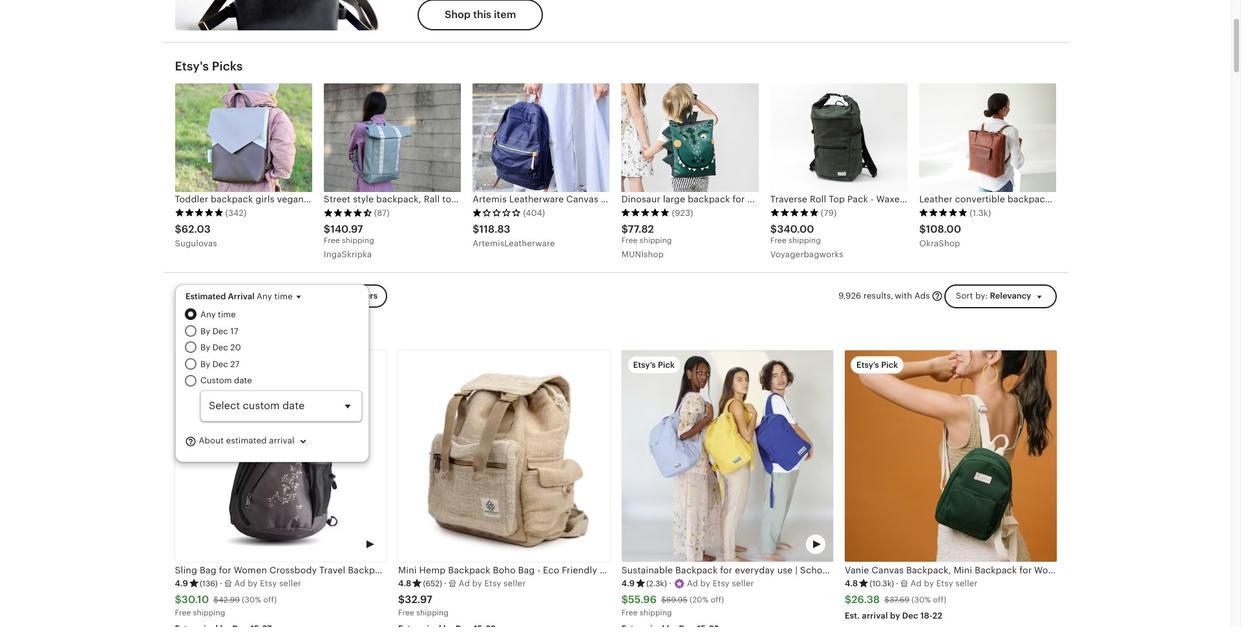 Task type: describe. For each thing, give the bounding box(es) containing it.
by:
[[976, 291, 989, 301]]

$ 30.10 $ 42.99 (30% off) free shipping
[[175, 594, 277, 617]]

0 vertical spatial any
[[257, 292, 272, 301]]

all filters
[[340, 291, 378, 301]]

traverse
[[771, 194, 808, 205]]

off) for 55.96
[[711, 596, 725, 605]]

(1.3k)
[[970, 208, 992, 218]]

mini hemp backpack boho bag - eco friendly unisex durable
[[398, 566, 666, 576]]

sort by: relevancy
[[957, 291, 1032, 301]]

ads
[[915, 291, 931, 301]]

traverse roll top pack - waxed canvas
[[771, 194, 941, 205]]

free for 340.00
[[771, 236, 787, 245]]

with ads
[[895, 291, 931, 301]]

(2.3k)
[[647, 579, 667, 588]]

· for 30.10
[[220, 579, 222, 589]]

off) for 30.10
[[264, 596, 277, 605]]

relevancy
[[991, 291, 1032, 301]]

about estimated arrival
[[197, 436, 295, 446]]

product video element for 55.96
[[622, 351, 834, 562]]

artemis
[[473, 194, 507, 205]]

$ for 26.38
[[845, 594, 852, 606]]

$ down (10.3k)
[[885, 596, 890, 605]]

sugulovas
[[175, 239, 217, 248]]

2 canvas from the left
[[909, 194, 941, 205]]

$ 140.97 free shipping ingaskripka
[[324, 223, 374, 259]]

by
[[891, 611, 901, 621]]

by for by dec 27
[[201, 360, 210, 369]]

by for by dec 20
[[201, 343, 210, 353]]

1 vertical spatial unisex
[[600, 566, 629, 576]]

free inside $ 55.96 $ 69.95 (20% off) free shipping
[[622, 608, 638, 617]]

filters
[[353, 291, 378, 301]]

vanie canvas backpack, mini backpack for women, teens gift, birthday gift, christmas gifts, weekend backpack, gift for her, anniversary gift image
[[845, 351, 1057, 562]]

est.
[[845, 611, 861, 621]]

top
[[829, 194, 846, 205]]

20
[[231, 343, 241, 353]]

waxed
[[877, 194, 906, 205]]

street style backpack, rall top bag, unisex style
[[324, 194, 535, 205]]

ingaskripka
[[324, 250, 372, 259]]

$ for 30.10
[[175, 594, 182, 606]]

pack
[[848, 194, 869, 205]]

off) inside "$ 26.38 $ 37.69 (30% off) est. arrival by dec 18-22"
[[934, 596, 947, 605]]

top
[[443, 194, 458, 205]]

118.83
[[480, 223, 511, 235]]

all filters button
[[317, 285, 388, 308]]

1 etsy's pick from the left
[[634, 360, 675, 370]]

shipping for 32.97
[[417, 608, 449, 617]]

mini
[[398, 566, 417, 576]]

with
[[895, 291, 913, 301]]

bag
[[518, 566, 535, 576]]

69.95
[[667, 596, 688, 605]]

26.38
[[852, 594, 881, 606]]

by dec 20
[[201, 343, 241, 353]]

dec for 17
[[213, 327, 228, 336]]

item
[[494, 8, 516, 21]]

okrashop
[[920, 239, 961, 248]]

shop
[[445, 8, 471, 21]]

(923)
[[672, 208, 694, 218]]

(20%
[[690, 596, 709, 605]]

(30% for 26.38
[[912, 596, 932, 605]]

$ 108.00 okrashop
[[920, 223, 962, 248]]

etsy's picks
[[175, 59, 243, 73]]

62.03
[[182, 223, 211, 235]]

2 etsy's from the left
[[857, 360, 880, 370]]

durable
[[632, 566, 666, 576]]

140.97
[[331, 223, 363, 235]]

9,926 results,
[[839, 291, 894, 301]]

30.10
[[182, 594, 209, 606]]

free inside $ 30.10 $ 42.99 (30% off) free shipping
[[175, 608, 191, 617]]

4.5 out of 5 stars image
[[324, 208, 372, 217]]

toddler backpack girls vegan kids backpack girls backpack mother daughter matching outfits preschool backpack mini backpack for girl custom image
[[175, 83, 312, 192]]

picks
[[212, 59, 243, 73]]

by dec 20 link
[[201, 342, 362, 354]]

size)
[[676, 194, 696, 205]]

22
[[933, 611, 943, 621]]

32.97
[[405, 594, 433, 606]]

results,
[[864, 291, 894, 301]]

shipping inside $ 30.10 $ 42.99 (30% off) free shipping
[[193, 608, 225, 617]]

(30% for 30.10
[[242, 596, 261, 605]]

any time
[[201, 310, 236, 320]]

traverse roll top pack - waxed canvas image
[[771, 83, 908, 192]]

hemp
[[420, 566, 446, 576]]

$ for 108.00
[[920, 223, 927, 235]]

dec for 27
[[213, 360, 228, 369]]

artemis leatherware canvas backpack (large size) image
[[473, 83, 610, 192]]

0 horizontal spatial -
[[538, 566, 541, 576]]

$ for 62.03
[[175, 223, 182, 235]]

this
[[473, 8, 492, 21]]

42.99
[[219, 596, 240, 605]]

shipping for 77.82
[[640, 236, 672, 245]]

$ for 55.96
[[622, 594, 629, 606]]

1 etsy's from the left
[[634, 360, 656, 370]]

shop this item link
[[418, 0, 544, 30]]

(652)
[[423, 579, 442, 588]]

backpack,
[[377, 194, 422, 205]]

about estimated arrival button
[[185, 429, 319, 454]]

$ for 140.97
[[324, 223, 331, 235]]

shop this item
[[445, 8, 516, 21]]

any time link
[[201, 309, 362, 321]]

dinosaur large backpack for kids, toddler backpack, children backpack, printed backpack image
[[622, 83, 759, 192]]

5 out of 5 stars image for 108.00
[[920, 208, 968, 217]]

5 out of 5 stars image for 340.00
[[771, 208, 819, 217]]

4 · from the left
[[897, 579, 899, 589]]

sling bag for women crossbody travel backpack with anti theft pocket | one strap tablet backpack floral pattern chest bag with bottle holder image
[[175, 351, 387, 562]]

leatherware
[[510, 194, 564, 205]]

108.00
[[927, 223, 962, 235]]

5 out of 5 stars image for 62.03
[[175, 208, 223, 217]]

· for 55.96
[[669, 579, 672, 589]]

$ 32.97 free shipping
[[398, 594, 449, 617]]

2 style from the left
[[514, 194, 535, 205]]

1 canvas from the left
[[567, 194, 599, 205]]



Task type: locate. For each thing, give the bounding box(es) containing it.
eco
[[543, 566, 560, 576]]

2 pick from the left
[[882, 360, 899, 370]]

18-
[[921, 611, 933, 621]]

leather convertible backpack purse,  leather backpack women laptop tote bag flap pocket tote brown shoulder bag handbag women image
[[920, 83, 1057, 192]]

4.9 for 55.96
[[622, 579, 635, 589]]

shipping down 30.10
[[193, 608, 225, 617]]

$ inside $ 77.82 free shipping munishop
[[622, 223, 628, 235]]

(87)
[[374, 208, 390, 218]]

1 horizontal spatial canvas
[[909, 194, 941, 205]]

1 horizontal spatial off)
[[711, 596, 725, 605]]

1 vertical spatial arrival
[[863, 611, 889, 621]]

2 5 out of 5 stars image from the left
[[622, 208, 670, 217]]

2 etsy's pick from the left
[[857, 360, 899, 370]]

unisex left durable
[[600, 566, 629, 576]]

free inside $ 340.00 free shipping voyagerbagworks
[[771, 236, 787, 245]]

off) right 42.99
[[264, 596, 277, 605]]

roll
[[810, 194, 827, 205]]

free down 77.82
[[622, 236, 638, 245]]

·
[[220, 579, 222, 589], [444, 579, 447, 589], [669, 579, 672, 589], [897, 579, 899, 589]]

(136)
[[200, 579, 218, 588]]

backpack up 77.82
[[601, 194, 644, 205]]

$ 26.38 $ 37.69 (30% off) est. arrival by dec 18-22
[[845, 594, 947, 621]]

1 pick from the left
[[658, 360, 675, 370]]

2 4.8 from the left
[[845, 579, 859, 589]]

0 horizontal spatial any
[[201, 310, 216, 320]]

3 · from the left
[[669, 579, 672, 589]]

arrival down 26.38
[[863, 611, 889, 621]]

4.9
[[175, 579, 188, 589], [622, 579, 635, 589]]

by down by dec 17
[[201, 343, 210, 353]]

$ up okrashop at the top of the page
[[920, 223, 927, 235]]

by for by dec 17
[[201, 327, 210, 336]]

$ down the '1 out of 5 stars' image
[[473, 223, 480, 235]]

shipping down 55.96
[[640, 608, 672, 617]]

0 horizontal spatial time
[[218, 310, 236, 320]]

1 4.9 from the left
[[175, 579, 188, 589]]

off) inside $ 55.96 $ 69.95 (20% off) free shipping
[[711, 596, 725, 605]]

3 by from the top
[[201, 360, 210, 369]]

1 (30% from the left
[[242, 596, 261, 605]]

free inside $ 77.82 free shipping munishop
[[622, 236, 638, 245]]

all
[[340, 291, 351, 301]]

2 product video element from the left
[[622, 351, 834, 562]]

$ up munishop
[[622, 223, 628, 235]]

off)
[[264, 596, 277, 605], [711, 596, 725, 605], [934, 596, 947, 605]]

dec left "17"
[[213, 327, 228, 336]]

select an estimated delivery date option group
[[185, 309, 362, 422]]

· for 32.97
[[444, 579, 447, 589]]

4.9 for 30.10
[[175, 579, 188, 589]]

3 off) from the left
[[934, 596, 947, 605]]

shipping inside $ 32.97 free shipping
[[417, 608, 449, 617]]

free down 140.97 on the left top
[[324, 236, 340, 245]]

$ inside $ 108.00 okrashop
[[920, 223, 927, 235]]

free inside $ 32.97 free shipping
[[398, 608, 415, 617]]

5 out of 5 stars image
[[175, 208, 223, 217], [622, 208, 670, 217], [771, 208, 819, 217], [920, 208, 968, 217]]

$ inside $ 140.97 free shipping ingaskripka
[[324, 223, 331, 235]]

off) inside $ 30.10 $ 42.99 (30% off) free shipping
[[264, 596, 277, 605]]

1 vertical spatial any
[[201, 310, 216, 320]]

$ down 4.5 out of 5 stars image on the left of page
[[324, 223, 331, 235]]

estimated arrival any time
[[186, 292, 293, 301]]

sustainable backpack for everyday use | school backpack with laptop compartment | college backpack | backpacks for school | backpacks image
[[622, 351, 834, 562]]

rall
[[424, 194, 440, 205]]

0 vertical spatial time
[[275, 292, 293, 301]]

any right arrival on the left top
[[257, 292, 272, 301]]

0 vertical spatial unisex
[[482, 194, 511, 205]]

1 · from the left
[[220, 579, 222, 589]]

free for 32.97
[[398, 608, 415, 617]]

$ for 77.82
[[622, 223, 628, 235]]

free inside $ 140.97 free shipping ingaskripka
[[324, 236, 340, 245]]

$ 118.83 artemisleatherware
[[473, 223, 555, 248]]

4.9 up 30.10
[[175, 579, 188, 589]]

3 5 out of 5 stars image from the left
[[771, 208, 819, 217]]

$ for 32.97
[[398, 594, 405, 606]]

by dec 17 link
[[201, 325, 362, 338]]

$ down (2.3k)
[[662, 596, 667, 605]]

0 horizontal spatial unisex
[[482, 194, 511, 205]]

friendly
[[562, 566, 598, 576]]

4.8 for est. arrival by
[[845, 579, 859, 589]]

5 out of 5 stars image up 77.82
[[622, 208, 670, 217]]

time up "17"
[[218, 310, 236, 320]]

0 horizontal spatial product video element
[[175, 351, 387, 562]]

shipping for 140.97
[[342, 236, 374, 245]]

(342)
[[225, 208, 247, 218]]

product video element for 30.10
[[175, 351, 387, 562]]

estimated
[[226, 436, 267, 446]]

0 vertical spatial -
[[871, 194, 874, 205]]

2 by from the top
[[201, 343, 210, 353]]

free for 77.82
[[622, 236, 638, 245]]

etsy's
[[175, 59, 209, 73]]

1 5 out of 5 stars image from the left
[[175, 208, 223, 217]]

artemisleatherware
[[473, 239, 555, 248]]

arrival
[[228, 292, 255, 301]]

0 horizontal spatial etsy's
[[634, 360, 656, 370]]

0 horizontal spatial off)
[[264, 596, 277, 605]]

0 horizontal spatial 4.9
[[175, 579, 188, 589]]

by down any time
[[201, 327, 210, 336]]

etsy's pick
[[634, 360, 675, 370], [857, 360, 899, 370]]

street style backpack, rall top bag, unisex style image
[[324, 83, 461, 192]]

1 horizontal spatial any
[[257, 292, 272, 301]]

dec left 27
[[213, 360, 228, 369]]

1 4.8 from the left
[[398, 579, 412, 589]]

0 horizontal spatial 4.8
[[398, 579, 412, 589]]

artemis leatherware canvas backpack (large size)
[[473, 194, 696, 205]]

77.82
[[628, 223, 654, 235]]

dec inside by dec 27 link
[[213, 360, 228, 369]]

arrival right estimated
[[269, 436, 295, 446]]

style up 4.5 out of 5 stars image on the left of page
[[353, 194, 374, 205]]

$ for 340.00
[[771, 223, 778, 235]]

canvas
[[567, 194, 599, 205], [909, 194, 941, 205]]

(large
[[646, 194, 674, 205]]

1 vertical spatial backpack
[[448, 566, 491, 576]]

2 off) from the left
[[711, 596, 725, 605]]

date
[[234, 376, 252, 385]]

backpack left boho
[[448, 566, 491, 576]]

0 vertical spatial arrival
[[269, 436, 295, 446]]

voyagerbagworks
[[771, 250, 844, 259]]

time
[[275, 292, 293, 301], [218, 310, 236, 320]]

by dec 27 link
[[201, 358, 362, 371]]

$ inside $ 340.00 free shipping voyagerbagworks
[[771, 223, 778, 235]]

$ up sugulovas
[[175, 223, 182, 235]]

0 horizontal spatial style
[[353, 194, 374, 205]]

4.8 up 26.38
[[845, 579, 859, 589]]

arrival inside about estimated arrival dropdown button
[[269, 436, 295, 446]]

off) up 22 at bottom right
[[934, 596, 947, 605]]

-
[[871, 194, 874, 205], [538, 566, 541, 576]]

1 off) from the left
[[264, 596, 277, 605]]

free down 32.97
[[398, 608, 415, 617]]

2 4.9 from the left
[[622, 579, 635, 589]]

$
[[175, 223, 182, 235], [324, 223, 331, 235], [473, 223, 480, 235], [622, 223, 628, 235], [771, 223, 778, 235], [920, 223, 927, 235], [175, 594, 182, 606], [398, 594, 405, 606], [622, 594, 629, 606], [845, 594, 852, 606], [214, 596, 219, 605], [662, 596, 667, 605], [885, 596, 890, 605]]

27
[[231, 360, 240, 369]]

backpack
[[601, 194, 644, 205], [448, 566, 491, 576]]

(30% right 42.99
[[242, 596, 261, 605]]

1 horizontal spatial (30%
[[912, 596, 932, 605]]

1 horizontal spatial -
[[871, 194, 874, 205]]

$ up est.
[[845, 594, 852, 606]]

shipping down 32.97
[[417, 608, 449, 617]]

style up (404)
[[514, 194, 535, 205]]

dec right by
[[903, 611, 919, 621]]

etsy's
[[634, 360, 656, 370], [857, 360, 880, 370]]

1 horizontal spatial pick
[[882, 360, 899, 370]]

5 out of 5 stars image for 77.82
[[622, 208, 670, 217]]

1 style from the left
[[353, 194, 374, 205]]

5 out of 5 stars image down traverse
[[771, 208, 819, 217]]

4 5 out of 5 stars image from the left
[[920, 208, 968, 217]]

$ inside $ 32.97 free shipping
[[398, 594, 405, 606]]

1 horizontal spatial time
[[275, 292, 293, 301]]

street
[[324, 194, 351, 205]]

$ inside $ 118.83 artemisleatherware
[[473, 223, 480, 235]]

0 horizontal spatial backpack
[[448, 566, 491, 576]]

2 · from the left
[[444, 579, 447, 589]]

1 horizontal spatial style
[[514, 194, 535, 205]]

1 horizontal spatial backpack
[[601, 194, 644, 205]]

custom
[[201, 376, 232, 385]]

dec inside "$ 26.38 $ 37.69 (30% off) est. arrival by dec 18-22"
[[903, 611, 919, 621]]

1 by from the top
[[201, 327, 210, 336]]

$ left 42.99
[[175, 594, 182, 606]]

$ inside $ 62.03 sugulovas
[[175, 223, 182, 235]]

1 out of 5 stars image
[[473, 208, 521, 217]]

free down 340.00
[[771, 236, 787, 245]]

dec left 20
[[213, 343, 228, 353]]

0 vertical spatial by
[[201, 327, 210, 336]]

· right (136)
[[220, 579, 222, 589]]

time inside 'select an estimated delivery date' option group
[[218, 310, 236, 320]]

any inside 'select an estimated delivery date' option group
[[201, 310, 216, 320]]

4.8 down "mini"
[[398, 579, 412, 589]]

boho
[[493, 566, 516, 576]]

4.8
[[398, 579, 412, 589], [845, 579, 859, 589]]

5 out of 5 stars image up 108.00
[[920, 208, 968, 217]]

1 horizontal spatial 4.8
[[845, 579, 859, 589]]

(10.3k)
[[870, 579, 895, 588]]

1 product video element from the left
[[175, 351, 387, 562]]

0 vertical spatial backpack
[[601, 194, 644, 205]]

by up custom
[[201, 360, 210, 369]]

9,926
[[839, 291, 862, 301]]

unisex up the '1 out of 5 stars' image
[[482, 194, 511, 205]]

(79)
[[821, 208, 837, 218]]

1 horizontal spatial 4.9
[[622, 579, 635, 589]]

product video element
[[175, 351, 387, 562], [622, 351, 834, 562]]

1 vertical spatial -
[[538, 566, 541, 576]]

340.00
[[778, 223, 815, 235]]

(30% up 18-
[[912, 596, 932, 605]]

0 horizontal spatial arrival
[[269, 436, 295, 446]]

0 horizontal spatial pick
[[658, 360, 675, 370]]

shipping
[[342, 236, 374, 245], [640, 236, 672, 245], [789, 236, 821, 245], [193, 608, 225, 617], [417, 608, 449, 617], [640, 608, 672, 617]]

dec for 20
[[213, 343, 228, 353]]

by dec 27
[[201, 360, 240, 369]]

$ down (136)
[[214, 596, 219, 605]]

0 horizontal spatial (30%
[[242, 596, 261, 605]]

$ left the 69.95
[[622, 594, 629, 606]]

$ down "mini"
[[398, 594, 405, 606]]

0 horizontal spatial etsy's pick
[[634, 360, 675, 370]]

2 (30% from the left
[[912, 596, 932, 605]]

by inside by dec 20 link
[[201, 343, 210, 353]]

free for 140.97
[[324, 236, 340, 245]]

canvas right waxed
[[909, 194, 941, 205]]

5 out of 5 stars image up 62.03
[[175, 208, 223, 217]]

· right (652)
[[444, 579, 447, 589]]

by inside by dec 27 link
[[201, 360, 210, 369]]

arrival inside "$ 26.38 $ 37.69 (30% off) est. arrival by dec 18-22"
[[863, 611, 889, 621]]

shipping inside $ 55.96 $ 69.95 (20% off) free shipping
[[640, 608, 672, 617]]

$ down traverse
[[771, 223, 778, 235]]

$ 340.00 free shipping voyagerbagworks
[[771, 223, 844, 259]]

2 vertical spatial by
[[201, 360, 210, 369]]

unisex
[[482, 194, 511, 205], [600, 566, 629, 576]]

4.9 up 55.96
[[622, 579, 635, 589]]

sort
[[957, 291, 974, 301]]

shipping inside $ 77.82 free shipping munishop
[[640, 236, 672, 245]]

time up any time link
[[275, 292, 293, 301]]

1 vertical spatial time
[[218, 310, 236, 320]]

$ 62.03 sugulovas
[[175, 223, 217, 248]]

shipping inside $ 140.97 free shipping ingaskripka
[[342, 236, 374, 245]]

- left eco
[[538, 566, 541, 576]]

· right (2.3k)
[[669, 579, 672, 589]]

munishop
[[622, 250, 664, 259]]

about
[[199, 436, 224, 446]]

1 horizontal spatial arrival
[[863, 611, 889, 621]]

1 horizontal spatial unisex
[[600, 566, 629, 576]]

$ 77.82 free shipping munishop
[[622, 223, 672, 259]]

dec inside by dec 20 link
[[213, 343, 228, 353]]

37.69
[[890, 596, 910, 605]]

off) right '(20%'
[[711, 596, 725, 605]]

by inside by dec 17 link
[[201, 327, 210, 336]]

· right (10.3k)
[[897, 579, 899, 589]]

4.8 for free shipping
[[398, 579, 412, 589]]

2 horizontal spatial off)
[[934, 596, 947, 605]]

1 horizontal spatial etsy's pick
[[857, 360, 899, 370]]

0 horizontal spatial canvas
[[567, 194, 599, 205]]

canvas right leatherware
[[567, 194, 599, 205]]

free down 55.96
[[622, 608, 638, 617]]

mini hemp backpack boho bag - eco friendly unisex durable image
[[398, 351, 610, 562]]

shipping down 140.97 on the left top
[[342, 236, 374, 245]]

1 horizontal spatial etsy's
[[857, 360, 880, 370]]

free down 30.10
[[175, 608, 191, 617]]

55.96
[[629, 594, 657, 606]]

(30% inside $ 30.10 $ 42.99 (30% off) free shipping
[[242, 596, 261, 605]]

dec inside by dec 17 link
[[213, 327, 228, 336]]

estimated
[[186, 292, 226, 301]]

1 vertical spatial by
[[201, 343, 210, 353]]

(30% inside "$ 26.38 $ 37.69 (30% off) est. arrival by dec 18-22"
[[912, 596, 932, 605]]

$ for 118.83
[[473, 223, 480, 235]]

1 horizontal spatial product video element
[[622, 351, 834, 562]]

any down estimated at the left
[[201, 310, 216, 320]]

shipping down 77.82
[[640, 236, 672, 245]]

by dec 17
[[201, 327, 239, 336]]

shipping for 340.00
[[789, 236, 821, 245]]

shipping up voyagerbagworks
[[789, 236, 821, 245]]

custom date
[[201, 376, 252, 385]]

(404)
[[523, 208, 545, 218]]

$ 55.96 $ 69.95 (20% off) free shipping
[[622, 594, 725, 617]]

style
[[353, 194, 374, 205], [514, 194, 535, 205]]

- right pack at the top right of the page
[[871, 194, 874, 205]]

shipping inside $ 340.00 free shipping voyagerbagworks
[[789, 236, 821, 245]]



Task type: vqa. For each thing, say whether or not it's contained in the screenshot.
topmost sustainably
no



